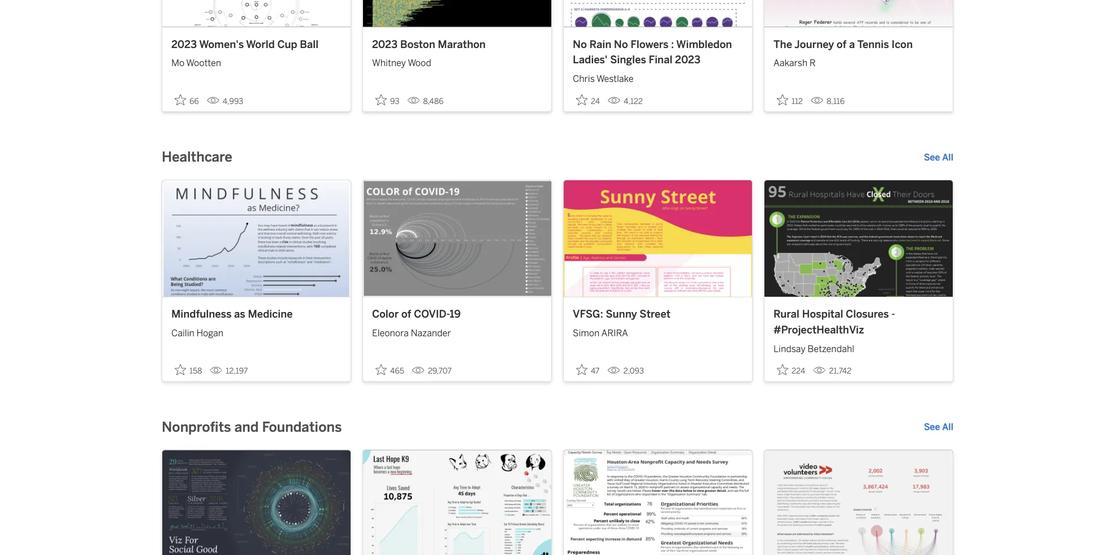 Task type: describe. For each thing, give the bounding box(es) containing it.
covid-
[[414, 308, 450, 321]]

medicine
[[248, 308, 293, 321]]

see all nonprofits and foundations element
[[924, 421, 954, 434]]

Add Favorite button
[[774, 91, 807, 109]]

8,486
[[423, 96, 444, 106]]

simon arira link
[[573, 322, 743, 340]]

whitney wood link
[[372, 52, 543, 70]]

wimbledon
[[677, 38, 732, 50]]

2023 for 2023 women's world cup ball
[[171, 38, 197, 50]]

mindfulness as medicine
[[171, 308, 293, 321]]

8,116
[[827, 96, 845, 106]]

:
[[671, 38, 674, 50]]

158
[[190, 367, 202, 376]]

29,707
[[428, 367, 452, 376]]

224
[[792, 367, 806, 376]]

nonprofits and foundations
[[162, 419, 342, 435]]

aakarsh
[[774, 58, 808, 69]]

-
[[892, 308, 896, 321]]

cailin hogan
[[171, 328, 223, 339]]

aakarsh r link
[[774, 52, 944, 70]]

chris
[[573, 73, 595, 84]]

hogan
[[197, 328, 223, 339]]

Add Favorite button
[[171, 361, 206, 379]]

all for healthcare
[[943, 152, 954, 163]]

1 no from the left
[[573, 38, 587, 50]]

1 horizontal spatial of
[[837, 38, 847, 50]]

wootten
[[186, 58, 221, 69]]

21,742
[[830, 367, 852, 376]]

simon arira
[[573, 328, 628, 339]]

and
[[235, 419, 259, 435]]

47
[[591, 367, 600, 376]]

healthcare heading
[[162, 148, 232, 166]]

2,093
[[624, 367, 644, 376]]

24
[[591, 96, 600, 106]]

19
[[450, 308, 461, 321]]

2023 women's world cup ball
[[171, 38, 319, 50]]

street
[[640, 308, 671, 321]]

66
[[190, 96, 199, 106]]

lindsay betzendahl link
[[774, 338, 944, 356]]

see all link for healthcare
[[924, 150, 954, 164]]

2023 inside no rain no flowers : wimbledon ladies' singles final 2023
[[675, 53, 701, 66]]

the journey of a tennis icon link
[[774, 36, 944, 52]]

lindsay
[[774, 344, 806, 355]]

women's
[[199, 38, 244, 50]]

hospital
[[802, 308, 844, 321]]

vfsg: sunny street
[[573, 308, 671, 321]]

add favorite button for 2023 women's world cup ball
[[171, 91, 202, 109]]

all for nonprofits and foundations
[[943, 422, 954, 433]]

nonprofits
[[162, 419, 231, 435]]

vfsg: sunny street link
[[573, 307, 743, 322]]

ball
[[300, 38, 319, 50]]

tennis
[[858, 38, 890, 50]]

rural hospital closures - #projecthealthviz
[[774, 308, 896, 336]]

2,093 views element
[[603, 362, 649, 381]]

vfsg:
[[573, 308, 603, 321]]

rain
[[590, 38, 612, 50]]

cailin hogan link
[[171, 322, 342, 340]]

aakarsh r
[[774, 58, 816, 69]]

eleonora nazander
[[372, 328, 451, 339]]

wood
[[408, 58, 432, 69]]

cup
[[277, 38, 297, 50]]

see all healthcare element
[[924, 150, 954, 164]]

mindfulness as medicine link
[[171, 307, 342, 322]]

4,122 views element
[[604, 92, 648, 110]]

mo wootten link
[[171, 52, 342, 70]]

chris westlake
[[573, 73, 634, 84]]

marathon
[[438, 38, 486, 50]]

see all for healthcare
[[924, 152, 954, 163]]

the
[[774, 38, 793, 50]]

icon
[[892, 38, 913, 50]]

Add Favorite button
[[372, 91, 403, 109]]

color of covid-19 link
[[372, 307, 543, 322]]

mindfulness
[[171, 308, 232, 321]]

healthcare
[[162, 149, 232, 165]]

whitney
[[372, 58, 406, 69]]



Task type: vqa. For each thing, say whether or not it's contained in the screenshot.


Task type: locate. For each thing, give the bounding box(es) containing it.
lindsay betzendahl
[[774, 344, 855, 355]]

8,116 views element
[[807, 92, 850, 110]]

add favorite button for rural hospital closures - #projecthealthviz
[[774, 361, 809, 379]]

add favorite button down "chris"
[[573, 91, 604, 109]]

add favorite button containing 224
[[774, 361, 809, 379]]

1 see all from the top
[[924, 152, 954, 163]]

eleonora nazander link
[[372, 322, 543, 340]]

1 horizontal spatial no
[[614, 38, 628, 50]]

465
[[390, 367, 404, 376]]

cailin
[[171, 328, 194, 339]]

color
[[372, 308, 399, 321]]

2023 down wimbledon
[[675, 53, 701, 66]]

rural
[[774, 308, 800, 321]]

as
[[234, 308, 246, 321]]

see inside see all nonprofits and foundations element
[[924, 422, 941, 433]]

2023 women's world cup ball link
[[171, 36, 342, 52]]

2023 boston marathon
[[372, 38, 486, 50]]

2 all from the top
[[943, 422, 954, 433]]

1 vertical spatial see all link
[[924, 421, 954, 434]]

add favorite button for vfsg: sunny street
[[573, 361, 603, 379]]

4,122
[[624, 96, 643, 106]]

see all
[[924, 152, 954, 163], [924, 422, 954, 433]]

1 vertical spatial see all
[[924, 422, 954, 433]]

see
[[924, 152, 941, 163], [924, 422, 941, 433]]

boston
[[400, 38, 436, 50]]

betzendahl
[[808, 344, 855, 355]]

r
[[810, 58, 816, 69]]

ladies'
[[573, 53, 608, 66]]

4,993 views element
[[202, 92, 248, 110]]

final
[[649, 53, 673, 66]]

of left a at right top
[[837, 38, 847, 50]]

2023
[[171, 38, 197, 50], [372, 38, 398, 50], [675, 53, 701, 66]]

0 vertical spatial of
[[837, 38, 847, 50]]

2 see all from the top
[[924, 422, 954, 433]]

see inside see all healthcare element
[[924, 152, 941, 163]]

simon
[[573, 328, 600, 339]]

2 horizontal spatial 2023
[[675, 53, 701, 66]]

add favorite button down simon
[[573, 361, 603, 379]]

add favorite button down mo
[[171, 91, 202, 109]]

2 no from the left
[[614, 38, 628, 50]]

a
[[850, 38, 856, 50]]

12,197 views element
[[206, 362, 253, 381]]

1 see from the top
[[924, 152, 941, 163]]

color of covid-19
[[372, 308, 461, 321]]

1 vertical spatial see
[[924, 422, 941, 433]]

chris westlake link
[[573, 67, 743, 86]]

1 all from the top
[[943, 152, 954, 163]]

8,486 views element
[[403, 92, 448, 110]]

add favorite button containing 66
[[171, 91, 202, 109]]

2023 up whitney
[[372, 38, 398, 50]]

add favorite button for no rain no flowers : wimbledon ladies' singles final 2023
[[573, 91, 604, 109]]

0 vertical spatial see all
[[924, 152, 954, 163]]

arira
[[602, 328, 628, 339]]

no up ladies'
[[573, 38, 587, 50]]

eleonora
[[372, 328, 409, 339]]

foundations
[[262, 419, 342, 435]]

rural hospital closures - #projecthealthviz link
[[774, 307, 944, 338]]

no
[[573, 38, 587, 50], [614, 38, 628, 50]]

2023 boston marathon link
[[372, 36, 543, 52]]

all
[[943, 152, 954, 163], [943, 422, 954, 433]]

nonprofits and foundations heading
[[162, 419, 342, 437]]

see for healthcare
[[924, 152, 941, 163]]

see for nonprofits and foundations
[[924, 422, 941, 433]]

0 horizontal spatial of
[[402, 308, 412, 321]]

see all for nonprofits and foundations
[[924, 422, 954, 433]]

sunny
[[606, 308, 637, 321]]

2 see all link from the top
[[924, 421, 954, 434]]

of inside "link"
[[402, 308, 412, 321]]

#projecthealthviz
[[774, 324, 865, 336]]

flowers
[[631, 38, 669, 50]]

the journey of a tennis icon
[[774, 38, 913, 50]]

0 vertical spatial all
[[943, 152, 954, 163]]

0 vertical spatial see
[[924, 152, 941, 163]]

1 vertical spatial all
[[943, 422, 954, 433]]

no rain no flowers : wimbledon ladies' singles final 2023 link
[[573, 36, 743, 67]]

workbook thumbnail image
[[162, 0, 351, 27], [363, 0, 552, 27], [564, 0, 752, 27], [765, 0, 953, 27], [162, 180, 351, 297], [363, 180, 552, 297], [564, 180, 752, 297], [765, 180, 953, 297], [162, 451, 351, 556], [363, 451, 552, 556], [564, 451, 752, 556], [765, 451, 953, 556]]

see all link for nonprofits and foundations
[[924, 421, 954, 434]]

mo wootten
[[171, 58, 221, 69]]

of
[[837, 38, 847, 50], [402, 308, 412, 321]]

of up eleonora nazander
[[402, 308, 412, 321]]

journey
[[795, 38, 835, 50]]

4,993
[[223, 96, 243, 106]]

westlake
[[597, 73, 634, 84]]

add favorite button containing 24
[[573, 91, 604, 109]]

0 horizontal spatial 2023
[[171, 38, 197, 50]]

no rain no flowers : wimbledon ladies' singles final 2023
[[573, 38, 732, 66]]

1 horizontal spatial 2023
[[372, 38, 398, 50]]

0 vertical spatial see all link
[[924, 150, 954, 164]]

2023 for 2023 boston marathon
[[372, 38, 398, 50]]

2023 up mo
[[171, 38, 197, 50]]

see all link
[[924, 150, 954, 164], [924, 421, 954, 434]]

nazander
[[411, 328, 451, 339]]

Add Favorite button
[[372, 361, 408, 379]]

1 see all link from the top
[[924, 150, 954, 164]]

1 vertical spatial of
[[402, 308, 412, 321]]

mo
[[171, 58, 185, 69]]

2 see from the top
[[924, 422, 941, 433]]

no up singles
[[614, 38, 628, 50]]

closures
[[846, 308, 889, 321]]

29,707 views element
[[408, 362, 456, 381]]

21,742 views element
[[809, 362, 857, 381]]

add favorite button down lindsay
[[774, 361, 809, 379]]

0 horizontal spatial no
[[573, 38, 587, 50]]

112
[[792, 96, 803, 106]]

12,197
[[226, 367, 248, 376]]

world
[[246, 38, 275, 50]]

whitney wood
[[372, 58, 432, 69]]

93
[[390, 96, 400, 106]]

Add Favorite button
[[171, 91, 202, 109], [573, 91, 604, 109], [573, 361, 603, 379], [774, 361, 809, 379]]

add favorite button containing 47
[[573, 361, 603, 379]]

singles
[[610, 53, 647, 66]]



